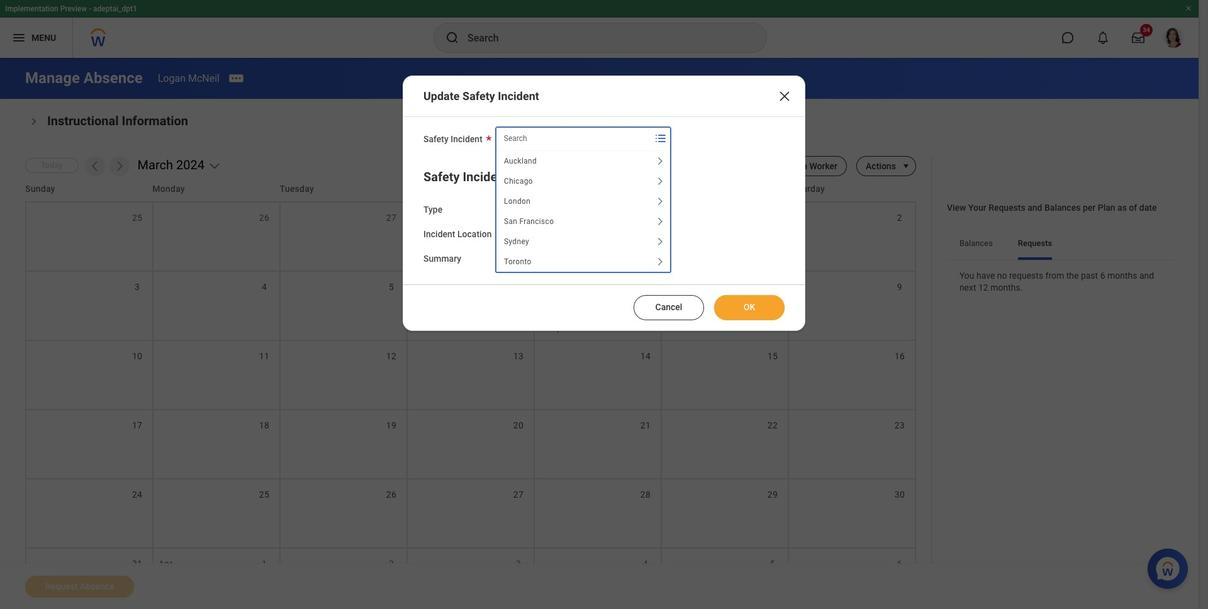 Task type: locate. For each thing, give the bounding box(es) containing it.
1 vertical spatial 6
[[516, 282, 521, 292]]

safety inside safety incident details group
[[423, 169, 460, 184]]

1 row from the top
[[25, 176, 916, 201]]

row containing 3
[[25, 271, 916, 340]]

actions
[[866, 161, 896, 171]]

1 horizontal spatial 27
[[513, 490, 524, 500]]

6
[[1100, 270, 1105, 280], [516, 282, 521, 292], [897, 559, 902, 569]]

today thursday, march 7, 2024 cell
[[535, 272, 662, 340]]

0 vertical spatial requests
[[989, 203, 1025, 213]]

0 vertical spatial 26
[[259, 213, 269, 223]]

17
[[132, 420, 142, 430]]

28
[[513, 213, 524, 223], [640, 490, 651, 500]]

requests right your
[[989, 203, 1025, 213]]

1 horizontal spatial 25
[[259, 490, 269, 500]]

5 row from the top
[[25, 409, 916, 478]]

no
[[997, 270, 1007, 280]]

31
[[132, 559, 142, 569]]

worker
[[809, 161, 837, 171]]

0 horizontal spatial 4
[[262, 282, 267, 292]]

of
[[1129, 203, 1137, 213]]

16
[[895, 351, 905, 361]]

0 vertical spatial and
[[1028, 203, 1042, 213]]

1 vertical spatial 5
[[770, 559, 775, 569]]

0 vertical spatial 27
[[386, 213, 396, 223]]

2
[[897, 213, 902, 223], [389, 559, 394, 569]]

safety incident
[[423, 134, 482, 144]]

1 horizontal spatial 28
[[640, 490, 651, 500]]

row containing sunday
[[25, 176, 916, 201]]

balances left per in the right of the page
[[1044, 203, 1081, 213]]

5
[[389, 282, 394, 292], [770, 559, 775, 569]]

date
[[1139, 203, 1157, 213]]

3 row from the top
[[25, 271, 916, 340]]

1 vertical spatial 12
[[386, 351, 396, 361]]

1 vertical spatial 4
[[643, 559, 648, 569]]

chevron right small image down friday
[[652, 214, 667, 229]]

1 horizontal spatial 6
[[897, 559, 902, 569]]

safety for safety incident details
[[423, 169, 460, 184]]

0 vertical spatial 28
[[513, 213, 524, 223]]

(empty) down 'san'
[[504, 229, 535, 239]]

mcneil
[[188, 72, 220, 84]]

implementation preview -   adeptai_dpt1 banner
[[0, 0, 1199, 58]]

2 horizontal spatial 6
[[1100, 270, 1105, 280]]

row containing 31
[[25, 547, 916, 609]]

1 vertical spatial balances
[[959, 238, 993, 248]]

chevron right small image
[[652, 174, 667, 189], [652, 194, 667, 209], [652, 214, 667, 229], [652, 234, 667, 249], [652, 254, 667, 269]]

3 chevron right small image from the top
[[652, 214, 667, 229]]

plan
[[1098, 203, 1115, 213]]

24
[[132, 490, 142, 500]]

chevron right small image up cancel at the right of page
[[652, 254, 667, 269]]

requests
[[989, 203, 1025, 213], [1018, 238, 1052, 248]]

sunday column header
[[25, 182, 152, 195]]

x image
[[777, 89, 792, 104]]

0 horizontal spatial 12
[[386, 351, 396, 361]]

1 horizontal spatial 26
[[386, 490, 396, 500]]

you have no requests from the past 6 months and next 12 months.
[[959, 270, 1156, 292]]

as
[[1118, 203, 1127, 213]]

today
[[41, 161, 63, 170], [540, 324, 560, 333]]

requests
[[1009, 270, 1043, 280]]

0 vertical spatial (empty)
[[504, 204, 535, 215]]

march
[[138, 157, 173, 173]]

location
[[457, 229, 492, 239]]

manage absence main content
[[0, 58, 1199, 609]]

1 vertical spatial (empty)
[[504, 229, 535, 239]]

1 vertical spatial today
[[540, 324, 560, 333]]

2 row from the top
[[25, 201, 916, 271]]

column header
[[534, 182, 662, 195]]

toronto
[[504, 257, 531, 266]]

close environment banner image
[[1185, 4, 1192, 12]]

and
[[1028, 203, 1042, 213], [1139, 270, 1154, 280]]

friday column header
[[662, 182, 789, 195]]

0 vertical spatial 6
[[1100, 270, 1105, 280]]

monday, april 1, 2024 cell
[[154, 549, 281, 609]]

1 horizontal spatial 12
[[978, 282, 988, 292]]

11
[[259, 351, 269, 361]]

row group
[[25, 201, 916, 609]]

27
[[386, 213, 396, 223], [513, 490, 524, 500]]

saturday column header
[[789, 182, 916, 195]]

sunday
[[25, 184, 55, 194]]

chevron right small image up mar
[[652, 194, 667, 209]]

2 vertical spatial safety
[[423, 169, 460, 184]]

march 2024
[[138, 157, 204, 173]]

chevron right small image for chicago
[[652, 174, 667, 189]]

have
[[977, 270, 995, 280]]

chevron right small image down chevron right small icon
[[652, 174, 667, 189]]

update safety incident dialog
[[403, 76, 805, 331]]

wednesday
[[407, 184, 454, 194]]

Safety Incident field
[[496, 127, 650, 150]]

1 vertical spatial 3
[[516, 559, 521, 569]]

logan
[[158, 72, 186, 84]]

implementation preview -   adeptai_dpt1
[[5, 4, 137, 13]]

today inside button
[[41, 161, 63, 170]]

8
[[770, 282, 775, 292]]

balances up the you
[[959, 238, 993, 248]]

0 vertical spatial 2
[[897, 213, 902, 223]]

1 vertical spatial 28
[[640, 490, 651, 500]]

12 inside you have no requests from the past 6 months and next 12 months.
[[978, 282, 988, 292]]

safety down update
[[423, 134, 449, 144]]

4 chevron right small image from the top
[[652, 234, 667, 249]]

4
[[262, 282, 267, 292], [643, 559, 648, 569]]

adeptai_dpt1
[[93, 4, 137, 13]]

6 row from the top
[[25, 478, 916, 547]]

tab list
[[947, 230, 1173, 260]]

0 vertical spatial 3
[[135, 282, 140, 292]]

0 horizontal spatial and
[[1028, 203, 1042, 213]]

1 vertical spatial and
[[1139, 270, 1154, 280]]

and left per in the right of the page
[[1028, 203, 1042, 213]]

instructional information button
[[47, 113, 188, 128]]

1 (empty) from the top
[[504, 204, 535, 215]]

0 vertical spatial 5
[[389, 282, 394, 292]]

row containing 24
[[25, 478, 916, 547]]

row
[[25, 176, 916, 201], [25, 201, 916, 271], [25, 271, 916, 340], [25, 340, 916, 409], [25, 409, 916, 478], [25, 478, 916, 547], [25, 547, 916, 609]]

safety right update
[[463, 89, 495, 103]]

chevron right small image down mar
[[652, 234, 667, 249]]

safety
[[463, 89, 495, 103], [423, 134, 449, 144], [423, 169, 460, 184]]

6 inside you have no requests from the past 6 months and next 12 months.
[[1100, 270, 1105, 280]]

switch worker
[[781, 161, 837, 171]]

12 inside row
[[386, 351, 396, 361]]

table inside manage absence main content
[[25, 176, 916, 609]]

1 horizontal spatial today
[[540, 324, 560, 333]]

2 chevron right small image from the top
[[652, 194, 667, 209]]

30
[[895, 490, 905, 500]]

san francisco
[[504, 217, 554, 226]]

your
[[968, 203, 986, 213]]

chevron left image
[[88, 160, 101, 172]]

per
[[1083, 203, 1096, 213]]

0 horizontal spatial 2
[[389, 559, 394, 569]]

3
[[135, 282, 140, 292], [516, 559, 521, 569]]

next
[[959, 282, 976, 292]]

1 horizontal spatial and
[[1139, 270, 1154, 280]]

preview
[[60, 4, 87, 13]]

-
[[89, 4, 91, 13]]

0 horizontal spatial 25
[[132, 213, 142, 223]]

and right months
[[1139, 270, 1154, 280]]

0 vertical spatial 12
[[978, 282, 988, 292]]

25
[[132, 213, 142, 223], [259, 490, 269, 500]]

0 vertical spatial 25
[[132, 213, 142, 223]]

requests up requests
[[1018, 238, 1052, 248]]

0 horizontal spatial balances
[[959, 238, 993, 248]]

0 vertical spatial 4
[[262, 282, 267, 292]]

1 vertical spatial 26
[[386, 490, 396, 500]]

7
[[643, 282, 648, 292]]

table
[[25, 176, 916, 609]]

1 vertical spatial safety
[[423, 134, 449, 144]]

details
[[512, 169, 551, 184]]

francisco
[[519, 217, 554, 226]]

0 horizontal spatial 26
[[259, 213, 269, 223]]

10
[[132, 351, 142, 361]]

1 vertical spatial 27
[[513, 490, 524, 500]]

0 vertical spatial today
[[41, 161, 63, 170]]

logan mcneil link
[[158, 72, 220, 84]]

incident
[[498, 89, 539, 103], [451, 134, 482, 144], [463, 169, 509, 184], [423, 229, 455, 239]]

cancel
[[655, 302, 682, 312]]

chevron down image
[[208, 160, 221, 172]]

row group containing 25
[[25, 201, 916, 609]]

0 horizontal spatial 28
[[513, 213, 524, 223]]

26
[[259, 213, 269, 223], [386, 490, 396, 500]]

2 (empty) from the top
[[504, 229, 535, 239]]

4 row from the top
[[25, 340, 916, 409]]

1 chevron right small image from the top
[[652, 174, 667, 189]]

1 horizontal spatial balances
[[1044, 203, 1081, 213]]

1 horizontal spatial 2
[[897, 213, 902, 223]]

manage absence
[[25, 69, 143, 87]]

0 horizontal spatial today
[[41, 161, 63, 170]]

profile logan mcneil element
[[1156, 24, 1191, 52]]

actions button
[[856, 156, 896, 176]]

(empty) up 'san'
[[504, 204, 535, 215]]

tab list containing balances
[[947, 230, 1173, 260]]

0 vertical spatial safety
[[463, 89, 495, 103]]

0 horizontal spatial 6
[[516, 282, 521, 292]]

balances
[[1044, 203, 1081, 213], [959, 238, 993, 248]]

table containing sunday
[[25, 176, 916, 609]]

7 row from the top
[[25, 547, 916, 609]]

1
[[262, 559, 267, 569]]

12
[[978, 282, 988, 292], [386, 351, 396, 361]]

tuesday
[[280, 184, 314, 194]]

safety incident details button
[[423, 169, 551, 184]]

row containing 10
[[25, 340, 916, 409]]

safety up type
[[423, 169, 460, 184]]

notifications large image
[[1097, 31, 1109, 44]]

(empty)
[[504, 204, 535, 215], [504, 229, 535, 239]]

5 chevron right small image from the top
[[652, 254, 667, 269]]

switch
[[781, 161, 807, 171]]



Task type: describe. For each thing, give the bounding box(es) containing it.
today inside cell
[[540, 324, 560, 333]]

you
[[959, 270, 974, 280]]

row containing 17
[[25, 409, 916, 478]]

chevron right small image for london
[[652, 194, 667, 209]]

2024
[[176, 157, 204, 173]]

wednesday column header
[[407, 182, 534, 195]]

search image
[[445, 30, 460, 45]]

1 vertical spatial requests
[[1018, 238, 1052, 248]]

incident location
[[423, 229, 492, 239]]

chevron right image
[[113, 160, 126, 172]]

mar
[[667, 213, 683, 223]]

chevron right small image
[[652, 154, 667, 169]]

absence
[[84, 69, 143, 87]]

london
[[504, 197, 530, 206]]

0 horizontal spatial 5
[[389, 282, 394, 292]]

0 vertical spatial balances
[[1044, 203, 1081, 213]]

1 horizontal spatial 5
[[770, 559, 775, 569]]

15
[[768, 351, 778, 361]]

summary
[[423, 253, 461, 263]]

13
[[513, 351, 524, 361]]

1 horizontal spatial 4
[[643, 559, 648, 569]]

cancel button
[[634, 295, 704, 320]]

9
[[897, 282, 902, 292]]

1 horizontal spatial 3
[[516, 559, 521, 569]]

row group inside manage absence main content
[[25, 201, 916, 609]]

safety incident details
[[423, 169, 551, 184]]

21
[[640, 420, 651, 430]]

29
[[768, 490, 778, 500]]

san
[[504, 217, 517, 226]]

23
[[895, 420, 905, 430]]

(empty) for incident location
[[504, 229, 535, 239]]

the
[[1066, 270, 1079, 280]]

update
[[423, 89, 460, 103]]

monday column header
[[152, 182, 280, 195]]

months.
[[990, 282, 1023, 292]]

switch worker button
[[771, 156, 847, 176]]

safety for safety incident
[[423, 134, 449, 144]]

update safety incident
[[423, 89, 539, 103]]

14
[[640, 351, 651, 361]]

from
[[1045, 270, 1064, 280]]

ok button
[[714, 295, 785, 320]]

auckland
[[504, 157, 537, 165]]

today button
[[25, 158, 78, 173]]

0 horizontal spatial 27
[[386, 213, 396, 223]]

chevron right small image for toronto
[[652, 254, 667, 269]]

sydney
[[504, 237, 529, 246]]

friday
[[662, 184, 686, 194]]

2 vertical spatial 6
[[897, 559, 902, 569]]

0 horizontal spatial 3
[[135, 282, 140, 292]]

1 vertical spatial 25
[[259, 490, 269, 500]]

(empty) for type
[[504, 204, 535, 215]]

safety incident details group
[[423, 167, 785, 265]]

chevron right small image for san francisco
[[652, 214, 667, 229]]

chevron right small image for sydney
[[652, 234, 667, 249]]

22
[[768, 420, 778, 430]]

row containing 25
[[25, 201, 916, 271]]

past
[[1081, 270, 1098, 280]]

tab list inside manage absence main content
[[947, 230, 1173, 260]]

tuesday column header
[[280, 182, 407, 195]]

apr
[[159, 559, 173, 569]]

1 vertical spatial 2
[[389, 559, 394, 569]]

manage
[[25, 69, 80, 87]]

20
[[513, 420, 524, 430]]

ok
[[744, 302, 755, 312]]

type
[[423, 204, 442, 215]]

instructional information
[[47, 113, 188, 128]]

monday
[[152, 184, 185, 194]]

view
[[947, 203, 966, 213]]

view your requests and balances per plan as of date
[[947, 203, 1157, 213]]

18
[[259, 420, 269, 430]]

prompts image
[[653, 131, 668, 146]]

chicago
[[504, 177, 533, 186]]

logan mcneil
[[158, 72, 220, 84]]

saturday
[[789, 184, 825, 194]]

and inside you have no requests from the past 6 months and next 12 months.
[[1139, 270, 1154, 280]]

instructional
[[47, 113, 119, 128]]

months
[[1107, 270, 1137, 280]]

19
[[386, 420, 396, 430]]

inbox large image
[[1132, 31, 1145, 44]]

information
[[122, 113, 188, 128]]

implementation
[[5, 4, 58, 13]]



Task type: vqa. For each thing, say whether or not it's contained in the screenshot.
the rightmost 5
yes



